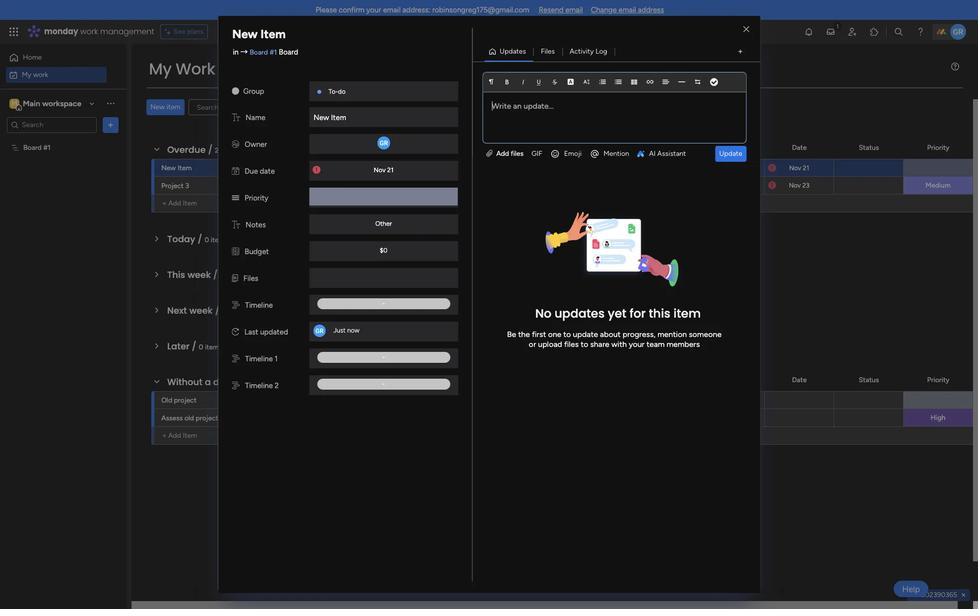 Task type: describe. For each thing, give the bounding box(es) containing it.
board inside list box
[[23, 143, 42, 152]]

nov for v2 overdue deadline image
[[789, 182, 801, 189]]

1 email from the left
[[383, 5, 401, 14]]

2 inside no updates yet for this item "dialog"
[[275, 381, 279, 390]]

dapulse numbers column image
[[232, 247, 239, 256]]

updates button
[[485, 44, 534, 60]]

next week / 0 items
[[167, 304, 245, 317]]

home button
[[6, 50, 107, 66]]

board #1 list box
[[0, 137, 127, 290]]

items down do
[[338, 103, 355, 111]]

0 horizontal spatial v2 overdue deadline image
[[313, 165, 321, 174]]

overdue / 2 items
[[167, 143, 238, 156]]

item down hide done items
[[331, 113, 346, 122]]

just now
[[334, 327, 360, 334]]

item inside new item "button"
[[167, 103, 181, 111]]

23
[[803, 182, 810, 189]]

see plans
[[174, 27, 204, 36]]

help
[[903, 584, 920, 594]]

project
[[161, 182, 184, 190]]

team
[[647, 340, 665, 349]]

high
[[931, 414, 946, 422]]

customize
[[375, 103, 408, 111]]

robinsongreg175@gmail.com
[[432, 5, 530, 14]]

resend email link
[[539, 5, 583, 14]]

address:
[[403, 5, 431, 14]]

confirm
[[339, 5, 365, 14]]

share
[[590, 340, 610, 349]]

0 vertical spatial to
[[564, 330, 571, 339]]

0 inside today / 0 items
[[205, 236, 209, 244]]

resend
[[539, 5, 564, 14]]

$0
[[380, 246, 388, 254]]

old project
[[161, 396, 197, 405]]

name
[[246, 113, 266, 122]]

resend email
[[539, 5, 583, 14]]

v2 sun image
[[232, 87, 239, 96]]

just
[[334, 327, 346, 334]]

dapulse timeline column image
[[232, 301, 240, 310]]

/ left timeline 2
[[237, 376, 241, 388]]

progress
[[225, 414, 252, 422]]

ai logo image
[[637, 150, 645, 158]]

activity
[[570, 47, 594, 56]]

3
[[185, 182, 189, 190]]

link image
[[647, 78, 654, 85]]

my work button
[[6, 67, 107, 83]]

activity log
[[570, 47, 608, 56]]

/ left dapulse timeline column image
[[215, 304, 220, 317]]

progress,
[[623, 330, 656, 339]]

updated
[[260, 328, 288, 337]]

1 horizontal spatial group
[[651, 143, 671, 152]]

items inside next week / 0 items
[[228, 307, 245, 316]]

items inside today / 0 items
[[211, 236, 228, 244]]

greg robinson image
[[951, 24, 967, 40]]

1 image
[[833, 20, 842, 32]]

item down the "3"
[[183, 199, 197, 208]]

#1 inside list box
[[43, 143, 51, 152]]

week for this
[[188, 269, 211, 281]]

0 vertical spatial new item
[[232, 27, 286, 41]]

about
[[600, 330, 621, 339]]

medium
[[926, 181, 951, 190]]

next
[[167, 304, 187, 317]]

timeline for timeline 2
[[245, 381, 273, 390]]

yet
[[608, 306, 627, 322]]

due
[[245, 167, 258, 176]]

first
[[532, 330, 546, 339]]

2 + from the top
[[162, 431, 167, 440]]

this
[[167, 269, 185, 281]]

21 for the left v2 overdue deadline icon
[[387, 166, 394, 174]]

timeline for timeline 1
[[245, 354, 273, 363]]

item inside no updates yet for this item "dialog"
[[674, 306, 701, 322]]

item up the "3"
[[178, 164, 192, 172]]

notifications image
[[804, 27, 814, 37]]

do
[[338, 88, 346, 95]]

updates
[[500, 47, 526, 56]]

board #1
[[23, 143, 51, 152]]

to-
[[329, 88, 338, 95]]

notes
[[246, 220, 266, 229]]

Filter dashboard by text search field
[[189, 99, 282, 115]]

overdue
[[167, 143, 206, 156]]

rtl ltr image
[[694, 78, 701, 85]]

id:
[[911, 591, 920, 599]]

new item
[[150, 103, 181, 111]]

inbox image
[[826, 27, 836, 37]]

nov 21 inside no updates yet for this item "dialog"
[[374, 166, 394, 174]]

new down done
[[314, 113, 329, 122]]

/ right the later on the left bottom
[[192, 340, 197, 352]]

without a date / 2 items
[[167, 376, 266, 388]]

timeline 1
[[245, 354, 278, 363]]

v2 pulse updated log image
[[232, 328, 239, 337]]

owner
[[245, 140, 267, 149]]

help button
[[894, 581, 929, 597]]

table image
[[631, 78, 638, 85]]

files inside be the first one to update about progress, mention someone or upload files to share with your team members
[[564, 340, 579, 349]]

later
[[167, 340, 190, 352]]

in
[[233, 47, 239, 56]]

&bull; bullets image
[[615, 78, 622, 85]]

my for my work
[[22, 70, 31, 79]]

remove image
[[960, 591, 968, 599]]

checklist image
[[710, 79, 718, 86]]

no updates yet for this item
[[535, 306, 701, 322]]

be
[[507, 330, 516, 339]]

assess
[[161, 414, 183, 422]]

1. numbers image
[[599, 78, 606, 85]]

new item button
[[146, 99, 185, 115]]

done
[[320, 103, 336, 111]]

files inside the files button
[[541, 47, 555, 56]]

nov for right v2 overdue deadline icon
[[790, 164, 802, 172]]

/ right today
[[198, 233, 202, 245]]

a
[[205, 376, 211, 388]]

board right board #1 link
[[279, 47, 298, 56]]

search everything image
[[894, 27, 904, 37]]

ai
[[649, 149, 656, 158]]

/ left v2 file column image
[[213, 269, 218, 281]]

email for change email address
[[619, 5, 636, 14]]

emoji
[[564, 149, 582, 158]]

2 inside without a date / 2 items
[[243, 379, 247, 387]]

0 vertical spatial files
[[511, 149, 524, 158]]

today / 0 items
[[167, 233, 228, 245]]

main
[[23, 99, 40, 108]]

v2 file column image
[[232, 274, 238, 283]]

budget
[[245, 247, 269, 256]]

1 status from the top
[[859, 143, 879, 152]]

old
[[184, 414, 194, 422]]

id: 302390365 element
[[908, 589, 971, 601]]

format image
[[488, 78, 495, 85]]

ai assistant
[[649, 149, 686, 158]]

update
[[573, 330, 598, 339]]

dapulse text column image
[[232, 220, 240, 229]]

21 for right v2 overdue deadline icon
[[803, 164, 809, 172]]

today
[[167, 233, 195, 245]]

my for my work
[[149, 58, 172, 80]]

be the first one to update about progress, mention someone or upload files to share with your team members
[[507, 330, 722, 349]]

2 horizontal spatial new item
[[314, 113, 346, 122]]



Task type: locate. For each thing, give the bounding box(es) containing it.
assistant
[[658, 149, 686, 158]]

dapulse date column image
[[232, 167, 239, 176]]

1 timeline from the top
[[245, 301, 273, 310]]

1 horizontal spatial email
[[566, 5, 583, 14]]

upload
[[538, 340, 562, 349]]

0 vertical spatial your
[[367, 5, 381, 14]]

1 date from the top
[[792, 143, 807, 152]]

1 horizontal spatial my
[[149, 58, 172, 80]]

2 dapulse timeline column image from the top
[[232, 381, 240, 390]]

1 horizontal spatial 2
[[243, 379, 247, 387]]

one
[[548, 330, 562, 339]]

email for resend email
[[566, 5, 583, 14]]

1 vertical spatial #1
[[43, 143, 51, 152]]

timeline 2
[[245, 381, 279, 390]]

priority up 'medium'
[[928, 143, 950, 152]]

0 vertical spatial timeline
[[245, 301, 273, 310]]

board
[[279, 47, 298, 56], [250, 48, 268, 56], [23, 143, 42, 152], [555, 143, 573, 152]]

item down old
[[183, 431, 197, 440]]

id: 302390365
[[911, 591, 958, 599]]

work right monday
[[80, 26, 98, 37]]

size image
[[583, 78, 590, 85]]

to
[[564, 330, 571, 339], [581, 340, 588, 349]]

my left work
[[149, 58, 172, 80]]

ai assistant button
[[633, 146, 690, 162]]

+ down assess
[[162, 431, 167, 440]]

2 horizontal spatial 2
[[275, 381, 279, 390]]

bold image
[[504, 78, 511, 85]]

1 vertical spatial files
[[243, 274, 258, 283]]

2 + add item from the top
[[162, 431, 197, 440]]

updates
[[555, 306, 605, 322]]

option
[[0, 139, 127, 140]]

dapulse timeline column image left timeline 1 at the left of page
[[232, 354, 240, 363]]

2 vertical spatial priority
[[928, 376, 950, 384]]

week for next
[[189, 304, 213, 317]]

invite members image
[[848, 27, 858, 37]]

please confirm your email address: robinsongreg175@gmail.com
[[316, 5, 530, 14]]

items inside later / 0 items
[[205, 343, 222, 351]]

item down my work
[[167, 103, 181, 111]]

project's
[[196, 414, 223, 422]]

1 horizontal spatial 21
[[803, 164, 809, 172]]

0 horizontal spatial date
[[213, 376, 234, 388]]

help image
[[916, 27, 926, 37]]

1 vertical spatial status
[[859, 376, 879, 384]]

0 vertical spatial item
[[167, 103, 181, 111]]

select product image
[[9, 27, 19, 37]]

address
[[638, 5, 664, 14]]

+ add item down assess
[[162, 431, 197, 440]]

+
[[162, 199, 167, 208], [162, 431, 167, 440]]

items up dapulse date column icon
[[221, 146, 238, 155]]

1 vertical spatial group
[[651, 143, 671, 152]]

0 vertical spatial files
[[541, 47, 555, 56]]

0 vertical spatial +
[[162, 199, 167, 208]]

0 horizontal spatial item
[[167, 103, 181, 111]]

dapulse timeline column image
[[232, 354, 240, 363], [232, 381, 240, 390]]

my work
[[22, 70, 48, 79]]

timeline for timeline
[[245, 301, 273, 310]]

your inside be the first one to update about progress, mention someone or upload files to share with your team members
[[629, 340, 645, 349]]

files
[[541, 47, 555, 56], [243, 274, 258, 283]]

other
[[375, 220, 392, 227]]

with
[[612, 340, 627, 349]]

email right the resend
[[566, 5, 583, 14]]

#1 down search in workspace field
[[43, 143, 51, 152]]

1 vertical spatial date
[[792, 376, 807, 384]]

items inside without a date / 2 items
[[249, 379, 266, 387]]

group right v2 sun image
[[243, 87, 264, 96]]

hide
[[304, 103, 318, 111]]

→
[[241, 47, 248, 56]]

0 horizontal spatial new item
[[161, 164, 192, 172]]

0 right today
[[205, 236, 209, 244]]

management
[[100, 26, 154, 37]]

items inside the this week / 0 items
[[226, 272, 244, 280]]

date right a on the bottom of the page
[[213, 376, 234, 388]]

workspace
[[42, 99, 81, 108]]

timeline right dapulse timeline column image
[[245, 301, 273, 310]]

activity log button
[[562, 44, 615, 60]]

gif button
[[528, 146, 546, 162]]

mention
[[658, 330, 687, 339]]

later / 0 items
[[167, 340, 222, 352]]

new item up project 3
[[161, 164, 192, 172]]

last
[[244, 328, 258, 337]]

work
[[80, 26, 98, 37], [33, 70, 48, 79]]

new item down hide done items
[[314, 113, 346, 122]]

0 vertical spatial date
[[260, 167, 275, 176]]

1 vertical spatial work
[[33, 70, 48, 79]]

see
[[174, 27, 185, 36]]

mention button
[[586, 146, 633, 162]]

new item up board #1 link
[[232, 27, 286, 41]]

1 horizontal spatial new item
[[232, 27, 286, 41]]

your down progress,
[[629, 340, 645, 349]]

0 left v2 file column image
[[220, 272, 225, 280]]

1 horizontal spatial files
[[564, 340, 579, 349]]

0 horizontal spatial group
[[243, 87, 264, 96]]

item up in → board #1 board
[[261, 27, 286, 41]]

hide done items
[[304, 103, 355, 111]]

0 horizontal spatial nov 21
[[374, 166, 394, 174]]

add files
[[495, 149, 524, 158]]

timeline left 1
[[245, 354, 273, 363]]

dapulse timeline column image for timeline 1
[[232, 354, 240, 363]]

new down my work
[[150, 103, 165, 111]]

files
[[511, 149, 524, 158], [564, 340, 579, 349]]

1 vertical spatial your
[[629, 340, 645, 349]]

underline image
[[536, 78, 543, 85]]

+ add item
[[162, 199, 197, 208], [162, 431, 197, 440]]

1 vertical spatial item
[[674, 306, 701, 322]]

2 vertical spatial new item
[[161, 164, 192, 172]]

0 horizontal spatial #1
[[43, 143, 51, 152]]

items inside overdue / 2 items
[[221, 146, 238, 155]]

board down search in workspace field
[[23, 143, 42, 152]]

week right next
[[189, 304, 213, 317]]

priority right v2 status image
[[245, 194, 269, 203]]

main workspace
[[23, 99, 81, 108]]

0 horizontal spatial 21
[[387, 166, 394, 174]]

work for my
[[33, 70, 48, 79]]

0 vertical spatial group
[[243, 87, 264, 96]]

1 + from the top
[[162, 199, 167, 208]]

add inside no updates yet for this item "dialog"
[[496, 149, 509, 158]]

files right v2 file column image
[[243, 274, 258, 283]]

#1 right →
[[270, 48, 277, 56]]

1 vertical spatial dapulse timeline column image
[[232, 381, 240, 390]]

1 vertical spatial date
[[213, 376, 234, 388]]

item
[[167, 103, 181, 111], [674, 306, 701, 322]]

2
[[215, 146, 219, 155], [243, 379, 247, 387], [275, 381, 279, 390]]

1 vertical spatial timeline
[[245, 354, 273, 363]]

people
[[725, 143, 746, 152]]

2 timeline from the top
[[245, 354, 273, 363]]

0 inside next week / 0 items
[[222, 307, 226, 316]]

date
[[792, 143, 807, 152], [792, 376, 807, 384]]

work for monday
[[80, 26, 98, 37]]

board right gif
[[555, 143, 573, 152]]

email left the address:
[[383, 5, 401, 14]]

week right this
[[188, 269, 211, 281]]

email right change
[[619, 5, 636, 14]]

/ right overdue
[[208, 143, 213, 156]]

Search in workspace field
[[21, 119, 83, 131]]

new inside new item "button"
[[150, 103, 165, 111]]

monday work management
[[44, 26, 154, 37]]

mention
[[604, 149, 629, 158]]

due date
[[245, 167, 275, 176]]

workspace selection element
[[9, 98, 83, 110]]

+ down project
[[162, 199, 167, 208]]

add down assess
[[168, 431, 181, 440]]

dapulse timeline column image left timeline 2
[[232, 381, 240, 390]]

to down update at the bottom of the page
[[581, 340, 588, 349]]

3 timeline from the top
[[245, 381, 273, 390]]

v2 status image
[[232, 194, 239, 203]]

1 horizontal spatial #1
[[270, 48, 277, 56]]

files down update at the bottom of the page
[[564, 340, 579, 349]]

items up v2 pulse updated log image
[[228, 307, 245, 316]]

v2 overdue deadline image
[[768, 163, 776, 173], [313, 165, 321, 174]]

1 horizontal spatial v2 overdue deadline image
[[768, 163, 776, 173]]

#1 inside in → board #1 board
[[270, 48, 277, 56]]

log
[[596, 47, 608, 56]]

0 horizontal spatial files
[[511, 149, 524, 158]]

1 vertical spatial priority
[[245, 194, 269, 203]]

None search field
[[189, 99, 282, 115]]

/
[[208, 143, 213, 156], [198, 233, 202, 245], [213, 269, 218, 281], [215, 304, 220, 317], [192, 340, 197, 352], [237, 376, 241, 388]]

items down timeline 1 at the left of page
[[249, 379, 266, 387]]

0 horizontal spatial work
[[33, 70, 48, 79]]

align image
[[663, 78, 670, 85]]

timeline down timeline 1 at the left of page
[[245, 381, 273, 390]]

dapulse text column image
[[232, 113, 240, 122]]

m
[[11, 99, 17, 107]]

project
[[174, 396, 197, 405]]

priority inside no updates yet for this item "dialog"
[[245, 194, 269, 203]]

nov for the left v2 overdue deadline icon
[[374, 166, 386, 174]]

items up the this week / 0 items at top
[[211, 236, 228, 244]]

v2 overdue deadline image
[[768, 181, 776, 190]]

1 vertical spatial to
[[581, 340, 588, 349]]

+ add item down project 3
[[162, 199, 197, 208]]

group
[[243, 87, 264, 96], [651, 143, 671, 152]]

change email address link
[[591, 5, 664, 14]]

item
[[261, 27, 286, 41], [331, 113, 346, 122], [178, 164, 192, 172], [183, 199, 197, 208], [183, 431, 197, 440]]

someone
[[689, 330, 722, 339]]

1 vertical spatial add
[[168, 199, 181, 208]]

update button
[[716, 146, 747, 162]]

this week / 0 items
[[167, 269, 244, 281]]

board right →
[[250, 48, 268, 56]]

0 right the later on the left bottom
[[199, 343, 203, 351]]

items
[[338, 103, 355, 111], [221, 146, 238, 155], [211, 236, 228, 244], [226, 272, 244, 280], [228, 307, 245, 316], [205, 343, 222, 351], [249, 379, 266, 387]]

no
[[535, 306, 552, 322]]

now
[[347, 327, 360, 334]]

text color image
[[567, 78, 574, 85]]

date inside "dialog"
[[260, 167, 275, 176]]

0 vertical spatial dapulse timeline column image
[[232, 354, 240, 363]]

customize button
[[359, 99, 412, 115]]

0 vertical spatial add
[[496, 149, 509, 158]]

1 vertical spatial week
[[189, 304, 213, 317]]

0 horizontal spatial files
[[243, 274, 258, 283]]

1 dapulse timeline column image from the top
[[232, 354, 240, 363]]

group inside no updates yet for this item "dialog"
[[243, 87, 264, 96]]

3 email from the left
[[619, 5, 636, 14]]

0 horizontal spatial your
[[367, 5, 381, 14]]

1 vertical spatial +
[[162, 431, 167, 440]]

apps image
[[870, 27, 880, 37]]

v2 multiple person column image
[[232, 140, 239, 149]]

item up mention
[[674, 306, 701, 322]]

files left gif
[[511, 149, 524, 158]]

#1
[[270, 48, 277, 56], [43, 143, 51, 152]]

close image
[[744, 26, 750, 33]]

priority up high
[[928, 376, 950, 384]]

add view image
[[739, 48, 743, 55]]

my down 'home'
[[22, 70, 31, 79]]

project 3
[[161, 182, 189, 190]]

1 horizontal spatial nov 21
[[790, 164, 809, 172]]

group right "ai logo"
[[651, 143, 671, 152]]

timeline
[[245, 301, 273, 310], [245, 354, 273, 363], [245, 381, 273, 390]]

1 vertical spatial files
[[564, 340, 579, 349]]

0 vertical spatial + add item
[[162, 199, 197, 208]]

1 + add item from the top
[[162, 199, 197, 208]]

italic image
[[520, 78, 527, 85]]

0 vertical spatial week
[[188, 269, 211, 281]]

date right the due
[[260, 167, 275, 176]]

dapulse attachment image
[[486, 149, 493, 158]]

new item
[[232, 27, 286, 41], [314, 113, 346, 122], [161, 164, 192, 172]]

files button
[[534, 44, 562, 60]]

assess old project's progress
[[161, 414, 252, 422]]

0 inside later / 0 items
[[199, 343, 203, 351]]

new up project
[[161, 164, 176, 172]]

strikethrough image
[[552, 78, 558, 85]]

1 horizontal spatial work
[[80, 26, 98, 37]]

your right confirm
[[367, 5, 381, 14]]

board #1 link
[[250, 48, 277, 56]]

dapulse timeline column image for timeline 2
[[232, 381, 240, 390]]

1 horizontal spatial to
[[581, 340, 588, 349]]

update
[[720, 149, 743, 158]]

files up strikethrough icon at the right of the page
[[541, 47, 555, 56]]

0 vertical spatial priority
[[928, 143, 950, 152]]

2 inside overdue / 2 items
[[215, 146, 219, 155]]

2 vertical spatial timeline
[[245, 381, 273, 390]]

please
[[316, 5, 337, 14]]

1 horizontal spatial date
[[260, 167, 275, 176]]

0 left dapulse timeline column image
[[222, 307, 226, 316]]

2 horizontal spatial email
[[619, 5, 636, 14]]

to-do
[[329, 88, 346, 95]]

no updates yet for this item dialog
[[0, 0, 978, 609]]

1 horizontal spatial your
[[629, 340, 645, 349]]

2 down timeline 1 at the left of page
[[243, 379, 247, 387]]

0 horizontal spatial to
[[564, 330, 571, 339]]

2 vertical spatial add
[[168, 431, 181, 440]]

2 status from the top
[[859, 376, 879, 384]]

0 horizontal spatial email
[[383, 5, 401, 14]]

members
[[667, 340, 700, 349]]

line image
[[679, 78, 686, 85]]

change email address
[[591, 5, 664, 14]]

work down 'home'
[[33, 70, 48, 79]]

0 inside the this week / 0 items
[[220, 272, 225, 280]]

0 vertical spatial status
[[859, 143, 879, 152]]

items up without a date / 2 items
[[205, 343, 222, 351]]

2 down 1
[[275, 381, 279, 390]]

1 horizontal spatial files
[[541, 47, 555, 56]]

nov inside no updates yet for this item "dialog"
[[374, 166, 386, 174]]

work inside button
[[33, 70, 48, 79]]

2 left "v2 multiple person column" icon
[[215, 146, 219, 155]]

1
[[275, 354, 278, 363]]

new up →
[[232, 27, 258, 41]]

0 vertical spatial #1
[[270, 48, 277, 56]]

1 vertical spatial new item
[[314, 113, 346, 122]]

add down project 3
[[168, 199, 181, 208]]

work
[[176, 58, 215, 80]]

1 horizontal spatial item
[[674, 306, 701, 322]]

items down "dapulse numbers column" icon
[[226, 272, 244, 280]]

without
[[167, 376, 203, 388]]

monday
[[44, 26, 78, 37]]

2 email from the left
[[566, 5, 583, 14]]

to right 'one'
[[564, 330, 571, 339]]

add right dapulse attachment image
[[496, 149, 509, 158]]

0 horizontal spatial 2
[[215, 146, 219, 155]]

my
[[149, 58, 172, 80], [22, 70, 31, 79]]

priority
[[928, 143, 950, 152], [245, 194, 269, 203], [928, 376, 950, 384]]

1 vertical spatial + add item
[[162, 431, 197, 440]]

plans
[[187, 27, 204, 36]]

nov 23
[[789, 182, 810, 189]]

board inside in → board #1 board
[[250, 48, 268, 56]]

0 vertical spatial date
[[792, 143, 807, 152]]

0 vertical spatial work
[[80, 26, 98, 37]]

see plans button
[[160, 24, 208, 39]]

this
[[649, 306, 671, 322]]

2 date from the top
[[792, 376, 807, 384]]

21 inside no updates yet for this item "dialog"
[[387, 166, 394, 174]]

workspace image
[[9, 98, 19, 109]]

0 horizontal spatial my
[[22, 70, 31, 79]]

my inside button
[[22, 70, 31, 79]]



Task type: vqa. For each thing, say whether or not it's contained in the screenshot.
right Options icon
no



